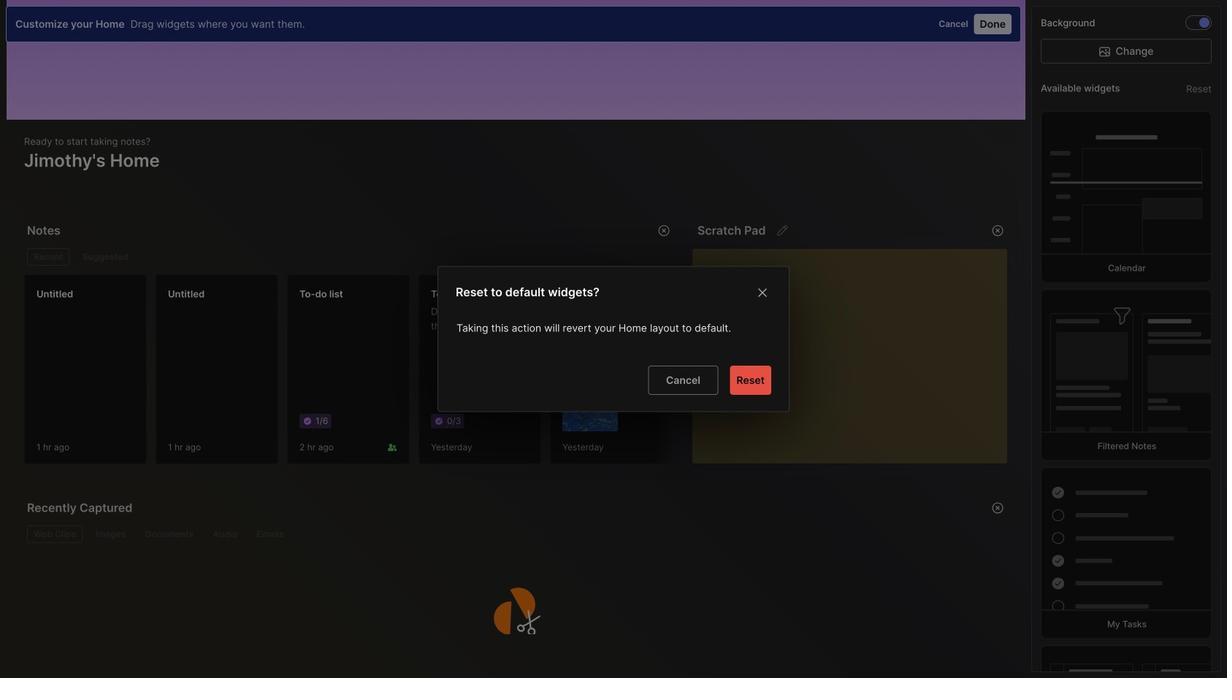 Task type: locate. For each thing, give the bounding box(es) containing it.
close image
[[754, 284, 772, 302]]

edit widget title image
[[776, 224, 790, 238]]



Task type: vqa. For each thing, say whether or not it's contained in the screenshot.
'tree'
no



